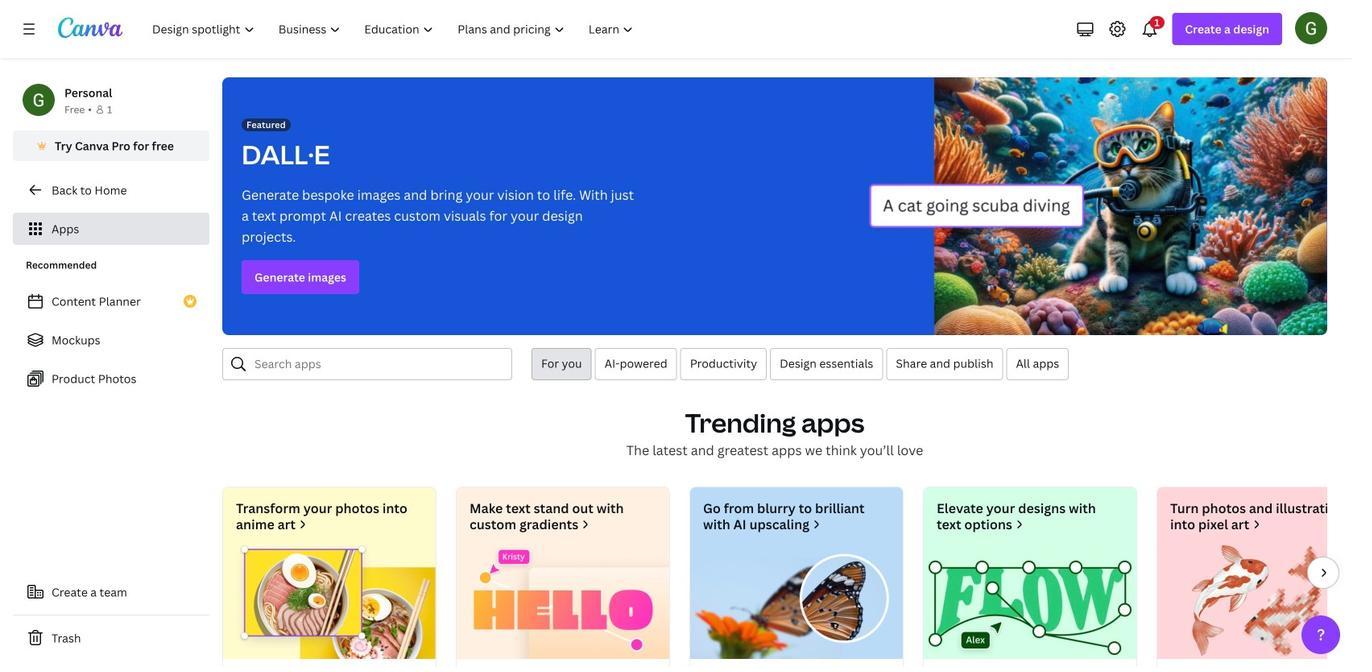 Task type: locate. For each thing, give the bounding box(es) containing it.
typegradient image
[[457, 545, 670, 659]]

gary orlando image
[[1296, 12, 1328, 44]]

list
[[13, 285, 209, 395]]

typecraft image
[[924, 545, 1137, 659]]

Input field to search for apps search field
[[255, 349, 502, 380]]

an image with a cursor next to a text box containing the prompt "a cat going scuba diving" to generate an image. the generated image of a cat doing scuba diving is behind the text box. image
[[869, 77, 1328, 335]]

pixelify image
[[1158, 545, 1354, 659]]

animeify image
[[223, 545, 436, 659]]



Task type: describe. For each thing, give the bounding box(es) containing it.
image upscaler image
[[691, 545, 903, 659]]

top level navigation element
[[142, 13, 647, 45]]



Task type: vqa. For each thing, say whether or not it's contained in the screenshot.
list
yes



